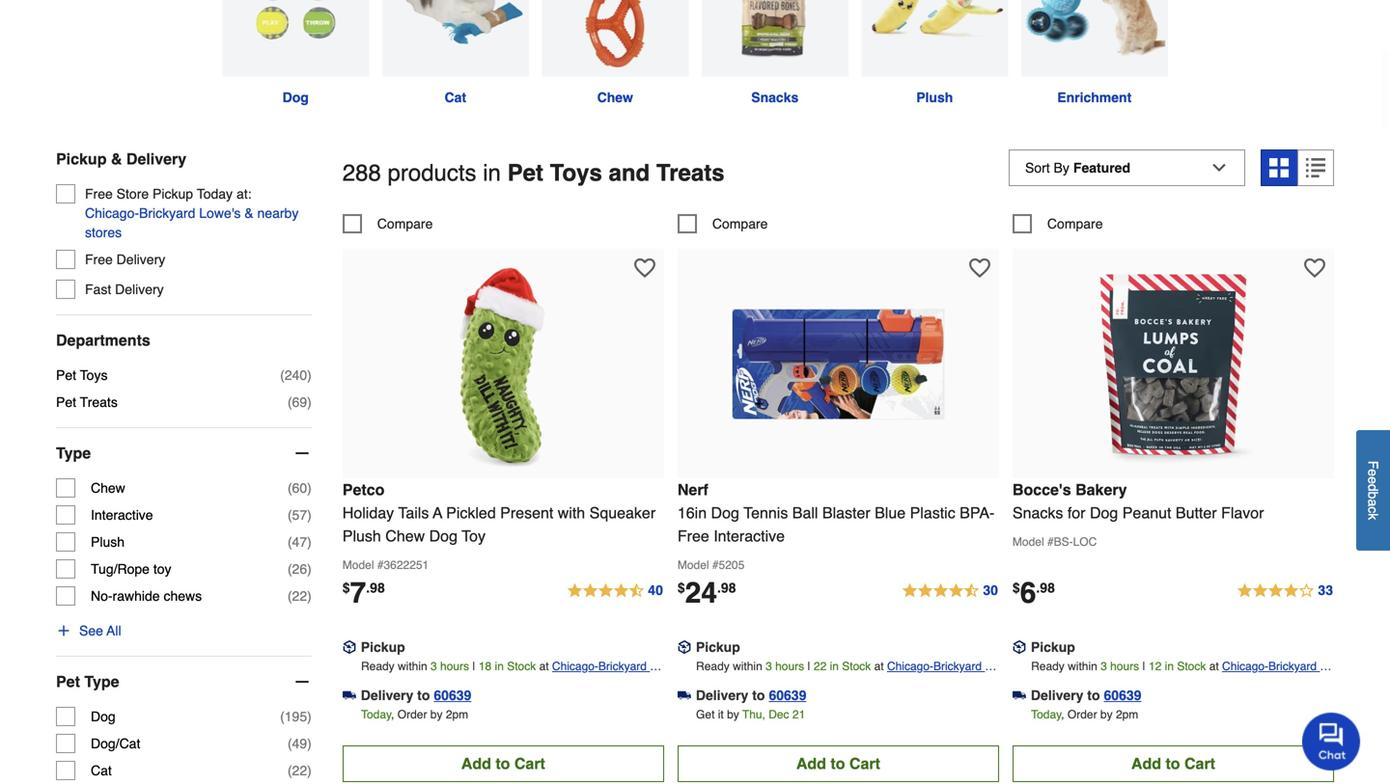 Task type: describe. For each thing, give the bounding box(es) containing it.
departments element
[[56, 331, 312, 351]]

f
[[1366, 461, 1381, 469]]

brickyard for ready within 3 hours | 12 in stock at chicago-brickyard lowe's
[[1269, 660, 1317, 674]]

free store pickup today at:
[[85, 186, 252, 202]]

60639 button for 22
[[769, 686, 807, 706]]

within for ready within 3 hours | 22 in stock at chicago-brickyard lowe's
[[733, 660, 763, 674]]

pickled
[[446, 504, 496, 522]]

present
[[500, 504, 554, 522]]

69
[[292, 395, 307, 410]]

pickup image
[[678, 641, 691, 655]]

pet treats
[[56, 395, 118, 410]]

12
[[1149, 660, 1162, 674]]

ready for ready within 3 hours | 22 in stock at chicago-brickyard lowe's
[[696, 660, 730, 674]]

loc
[[1073, 536, 1097, 549]]

60639 for 22
[[769, 688, 807, 704]]

288 products in pet toys and treats
[[343, 160, 725, 186]]

57
[[292, 508, 307, 523]]

( 26 )
[[288, 562, 312, 577]]

pet toys & treats type plush image
[[861, 0, 1008, 77]]

16in
[[678, 504, 707, 522]]

in for ready within 3 hours | 22 in stock at chicago-brickyard lowe's
[[830, 660, 839, 674]]

# for tails
[[377, 559, 384, 572]]

$ for 7
[[343, 581, 350, 596]]

toy
[[153, 562, 171, 577]]

pet toys & treats type enrichment image
[[1021, 0, 1168, 77]]

2 horizontal spatial plush
[[916, 90, 953, 105]]

store
[[117, 186, 149, 202]]

thu,
[[742, 709, 766, 722]]

type button
[[56, 429, 312, 479]]

delivery to 60639 for ready within 3 hours | 22 in stock at chicago-brickyard lowe's
[[696, 688, 807, 704]]

60639 button for 12
[[1104, 686, 1142, 706]]

$ for 24
[[678, 581, 685, 596]]

24
[[685, 577, 717, 610]]

brickyard for ready within 3 hours | 18 in stock at chicago-brickyard lowe's
[[599, 660, 647, 674]]

18
[[479, 660, 492, 674]]

( for chew
[[288, 481, 292, 496]]

pickup image for ready within 3 hours | 12 in stock at chicago-brickyard lowe's
[[1013, 641, 1026, 655]]

( 47 )
[[288, 535, 312, 550]]

49
[[292, 737, 307, 752]]

blue
[[875, 504, 906, 522]]

lowe's for ready within 3 hours | 18 in stock at chicago-brickyard lowe's
[[552, 680, 588, 693]]

c
[[1366, 507, 1381, 514]]

a
[[433, 504, 442, 522]]

195
[[285, 710, 307, 725]]

1 add to cart from the left
[[461, 755, 545, 773]]

free for free delivery
[[85, 252, 113, 268]]

3 for 18
[[431, 660, 437, 674]]

type inside type button
[[56, 445, 91, 463]]

pickup up stores
[[56, 150, 107, 168]]

tails
[[398, 504, 429, 522]]

stock for 12
[[1177, 660, 1206, 674]]

3 for 12
[[1101, 660, 1107, 674]]

( 49 )
[[288, 737, 312, 752]]

3 add from the left
[[1131, 755, 1162, 773]]

1 e from the top
[[1366, 469, 1381, 477]]

$ 6 .98
[[1013, 577, 1055, 610]]

compare for 5013549137 element
[[377, 216, 433, 232]]

at for 12
[[1209, 660, 1219, 674]]

) for pet toys
[[307, 368, 312, 383]]

( 195 )
[[280, 710, 312, 725]]

d
[[1366, 484, 1381, 492]]

it
[[718, 709, 724, 722]]

get
[[696, 709, 715, 722]]

order for ready within 3 hours | 18 in stock at chicago-brickyard lowe's
[[398, 709, 427, 722]]

1 horizontal spatial cat
[[445, 90, 466, 105]]

truck filled image for ready within 3 hours | 22 in stock at chicago-brickyard lowe's
[[678, 689, 691, 703]]

type inside pet type button
[[84, 674, 119, 691]]

pet right products
[[507, 160, 544, 186]]

stock for 22
[[842, 660, 871, 674]]

tennis
[[744, 504, 788, 522]]

stock for 18
[[507, 660, 536, 674]]

4.5 stars image for 7
[[566, 580, 664, 603]]

petco
[[343, 481, 385, 499]]

chicago-brickyard lowe's & nearby stores button
[[85, 204, 312, 242]]

toy
[[462, 528, 486, 545]]

pet toys & treats pet type cat image
[[382, 0, 529, 77]]

dog inside petco holiday tails a pickled present with squeaker plush chew dog toy
[[429, 528, 458, 545]]

enrichment link
[[1015, 0, 1175, 107]]

delivery to 60639 for ready within 3 hours | 18 in stock at chicago-brickyard lowe's
[[361, 688, 471, 704]]

2 add to cart button from the left
[[678, 746, 999, 783]]

for
[[1068, 504, 1086, 522]]

bakery
[[1076, 481, 1127, 499]]

| for 22
[[808, 660, 811, 674]]

in for ready within 3 hours | 18 in stock at chicago-brickyard lowe's
[[495, 660, 504, 674]]

( for dog/cat
[[288, 737, 292, 752]]

petco holiday tails a pickled present with squeaker plush chew dog toy
[[343, 481, 656, 545]]

$ for 6
[[1013, 581, 1020, 596]]

33 button
[[1236, 580, 1334, 603]]

pet toys & treats type snacks image
[[702, 0, 848, 77]]

3 for 22
[[766, 660, 772, 674]]

pickup up chicago-brickyard lowe's & nearby stores
[[153, 186, 193, 202]]

bs-
[[1054, 536, 1073, 549]]

26
[[292, 562, 307, 577]]

2 add to cart from the left
[[796, 755, 880, 773]]

chew inside petco holiday tails a pickled present with squeaker plush chew dog toy
[[385, 528, 425, 545]]

) for interactive
[[307, 508, 312, 523]]

plush link
[[855, 0, 1015, 107]]

0 horizontal spatial plush
[[91, 535, 125, 550]]

actual price $7.98 element
[[343, 577, 385, 610]]

0 horizontal spatial snacks
[[751, 90, 799, 105]]

.98 for 7
[[366, 581, 385, 596]]

departments
[[56, 332, 150, 350]]

240
[[285, 368, 307, 383]]

see
[[79, 624, 103, 639]]

.98 for 6
[[1036, 581, 1055, 596]]

f e e d b a c k
[[1366, 461, 1381, 520]]

squeaker
[[590, 504, 656, 522]]

) for no-rawhide chews
[[307, 589, 312, 604]]

compare for 5013814729 element on the top right of the page
[[1047, 216, 1103, 232]]

40 button
[[566, 580, 664, 603]]

see all
[[79, 624, 121, 639]]

a
[[1366, 499, 1381, 507]]

within for ready within 3 hours | 18 in stock at chicago-brickyard lowe's
[[398, 660, 427, 674]]

0 horizontal spatial treats
[[80, 395, 118, 410]]

ready for ready within 3 hours | 18 in stock at chicago-brickyard lowe's
[[361, 660, 395, 674]]

( 22 ) for cat
[[288, 764, 312, 779]]

actual price $24.98 element
[[678, 577, 736, 610]]

model # bs-loc
[[1013, 536, 1097, 549]]

dog inside nerf 16in dog tennis ball blaster blue plastic bpa- free interactive
[[711, 504, 739, 522]]

47
[[292, 535, 307, 550]]

delivery to 60639 for ready within 3 hours | 12 in stock at chicago-brickyard lowe's
[[1031, 688, 1142, 704]]

model for 16in dog tennis ball blaster blue plastic bpa- free interactive
[[678, 559, 709, 572]]

ready within 3 hours | 22 in stock at chicago-brickyard lowe's
[[696, 660, 985, 693]]

0 horizontal spatial chew
[[91, 481, 125, 496]]

1 add to cart button from the left
[[343, 746, 664, 783]]

and
[[609, 160, 650, 186]]

f e e d b a c k button
[[1357, 430, 1390, 551]]

chicago- for ready within 3 hours | 22 in stock at chicago-brickyard lowe's
[[887, 660, 934, 674]]

pet for pet type
[[56, 674, 80, 691]]

dog inside bocce's bakery snacks for dog peanut butter flavor
[[1090, 504, 1118, 522]]

blaster
[[823, 504, 871, 522]]

grid view image
[[1270, 158, 1289, 178]]

pickup image for ready within 3 hours | 18 in stock at chicago-brickyard lowe's
[[343, 641, 356, 655]]

cart for 1st add to cart button from the right
[[1185, 755, 1216, 773]]

0 vertical spatial &
[[111, 150, 122, 168]]

( 57 )
[[288, 508, 312, 523]]

ready within 3 hours | 12 in stock at chicago-brickyard lowe's
[[1031, 660, 1320, 693]]

30 button
[[901, 580, 999, 603]]

( for pet treats
[[288, 395, 292, 410]]

21
[[793, 709, 805, 722]]

pet type
[[56, 674, 119, 691]]

2 by from the left
[[727, 709, 739, 722]]

products
[[388, 160, 477, 186]]

tug/rope
[[91, 562, 150, 577]]

interactive inside nerf 16in dog tennis ball blaster blue plastic bpa- free interactive
[[714, 528, 785, 545]]

lowe's for ready within 3 hours | 12 in stock at chicago-brickyard lowe's
[[1222, 680, 1258, 693]]

at:
[[236, 186, 252, 202]]

free for free store pickup today at:
[[85, 186, 113, 202]]

chicago- inside chicago-brickyard lowe's & nearby stores
[[85, 206, 139, 221]]

plastic
[[910, 504, 956, 522]]

pet toys & treats type chew image
[[542, 0, 689, 77]]

at for 22
[[874, 660, 884, 674]]

$ 24 .98
[[678, 577, 736, 610]]

, for ready within 3 hours | 18 in stock at chicago-brickyard lowe's
[[392, 709, 394, 722]]

# for snacks
[[1048, 536, 1054, 549]]

( for dog
[[280, 710, 285, 725]]

model # 3622251
[[343, 559, 429, 572]]

butter
[[1176, 504, 1217, 522]]

33
[[1318, 583, 1333, 598]]

1 horizontal spatial treats
[[656, 160, 725, 186]]

) for plush
[[307, 535, 312, 550]]

( for pet toys
[[280, 368, 285, 383]]

pickup for ready within 3 hours | 22 in stock at chicago-brickyard lowe's
[[696, 640, 740, 655]]

4.5 stars image for 24
[[901, 580, 999, 603]]

in for ready within 3 hours | 12 in stock at chicago-brickyard lowe's
[[1165, 660, 1174, 674]]

5013549137 element
[[343, 214, 433, 234]]



Task type: locate. For each thing, give the bounding box(es) containing it.
1 pickup image from the left
[[343, 641, 356, 655]]

2 horizontal spatial today
[[1031, 709, 1062, 722]]

0 horizontal spatial #
[[377, 559, 384, 572]]

0 horizontal spatial |
[[473, 660, 476, 674]]

model left bs-
[[1013, 536, 1044, 549]]

5013807809 element
[[678, 214, 768, 234]]

pickup for ready within 3 hours | 18 in stock at chicago-brickyard lowe's
[[361, 640, 405, 655]]

chews
[[164, 589, 202, 604]]

minus image
[[292, 444, 312, 464], [292, 673, 312, 692]]

) down ( 49 )
[[307, 764, 312, 779]]

2pm
[[446, 709, 468, 722], [1116, 709, 1139, 722]]

3622251
[[384, 559, 429, 572]]

pet down pet toys
[[56, 395, 76, 410]]

hours for 18
[[440, 660, 469, 674]]

1 horizontal spatial add to cart
[[796, 755, 880, 773]]

| for 18
[[473, 660, 476, 674]]

3 60639 button from the left
[[1104, 686, 1142, 706]]

2 horizontal spatial chew
[[597, 90, 633, 105]]

stock inside ready within 3 hours | 18 in stock at chicago-brickyard lowe's
[[507, 660, 536, 674]]

2 truck filled image from the left
[[1013, 689, 1026, 703]]

chicago-brickyard lowe's button for ready within 3 hours | 18 in stock at chicago-brickyard lowe's
[[552, 657, 664, 693]]

2 e from the top
[[1366, 477, 1381, 484]]

1 horizontal spatial 3
[[766, 660, 772, 674]]

1 truck filled image from the left
[[678, 689, 691, 703]]

3 at from the left
[[1209, 660, 1219, 674]]

model up 7
[[343, 559, 374, 572]]

0 horizontal spatial heart outline image
[[634, 258, 655, 279]]

2 heart outline image from the left
[[969, 258, 990, 279]]

1 horizontal spatial hours
[[775, 660, 804, 674]]

.98 inside $ 24 .98
[[717, 581, 736, 596]]

22 for cat
[[292, 764, 307, 779]]

ready inside ready within 3 hours | 22 in stock at chicago-brickyard lowe's
[[696, 660, 730, 674]]

treats down pet toys
[[80, 395, 118, 410]]

0 vertical spatial interactive
[[91, 508, 153, 523]]

fast
[[85, 282, 111, 297]]

heart outline image
[[634, 258, 655, 279], [969, 258, 990, 279], [1304, 258, 1326, 279]]

dog down "bakery"
[[1090, 504, 1118, 522]]

ready inside ready within 3 hours | 12 in stock at chicago-brickyard lowe's
[[1031, 660, 1065, 674]]

in inside ready within 3 hours | 18 in stock at chicago-brickyard lowe's
[[495, 660, 504, 674]]

chicago-brickyard lowe's button for ready within 3 hours | 22 in stock at chicago-brickyard lowe's
[[887, 657, 999, 693]]

10 ) from the top
[[307, 764, 312, 779]]

lowe's for ready within 3 hours | 22 in stock at chicago-brickyard lowe's
[[887, 680, 923, 693]]

3 chicago-brickyard lowe's button from the left
[[1222, 657, 1334, 693]]

2 horizontal spatial $
[[1013, 581, 1020, 596]]

0 horizontal spatial today
[[197, 186, 233, 202]]

1 horizontal spatial plush
[[343, 528, 381, 545]]

hours left 12
[[1110, 660, 1139, 674]]

( for tug/rope toy
[[288, 562, 292, 577]]

e up b
[[1366, 477, 1381, 484]]

2 horizontal spatial add to cart button
[[1013, 746, 1334, 783]]

2 delivery to 60639 from the left
[[696, 688, 807, 704]]

4.5 stars image containing 30
[[901, 580, 999, 603]]

2 .98 from the left
[[717, 581, 736, 596]]

2pm down ready within 3 hours | 18 in stock at chicago-brickyard lowe's on the bottom of page
[[446, 709, 468, 722]]

2 ) from the top
[[307, 395, 312, 410]]

model # 5205
[[678, 559, 745, 572]]

plush
[[916, 90, 953, 105], [343, 528, 381, 545], [91, 535, 125, 550]]

add to cart button
[[343, 746, 664, 783], [678, 746, 999, 783], [1013, 746, 1334, 783]]

1 minus image from the top
[[292, 444, 312, 464]]

pet up pet treats at the left bottom
[[56, 368, 76, 383]]

no-rawhide chews
[[91, 589, 202, 604]]

$ down the model # 3622251
[[343, 581, 350, 596]]

1 60639 from the left
[[434, 688, 471, 704]]

type down pet treats at the left bottom
[[56, 445, 91, 463]]

chicago- down 40 button
[[552, 660, 599, 674]]

minus image for type
[[292, 444, 312, 464]]

1 vertical spatial ( 22 )
[[288, 764, 312, 779]]

1 .98 from the left
[[366, 581, 385, 596]]

1 | from the left
[[473, 660, 476, 674]]

2 horizontal spatial 60639
[[1104, 688, 1142, 704]]

nerf 16in dog tennis ball blaster blue plastic bpa- free interactive
[[678, 481, 995, 545]]

free down stores
[[85, 252, 113, 268]]

22 for no-rawhide chews
[[292, 589, 307, 604]]

chicago- inside ready within 3 hours | 22 in stock at chicago-brickyard lowe's
[[887, 660, 934, 674]]

chicago- for ready within 3 hours | 12 in stock at chicago-brickyard lowe's
[[1222, 660, 1269, 674]]

in inside ready within 3 hours | 12 in stock at chicago-brickyard lowe's
[[1165, 660, 1174, 674]]

type down see all
[[84, 674, 119, 691]]

2 horizontal spatial at
[[1209, 660, 1219, 674]]

chicago-brickyard lowe's button
[[552, 657, 664, 693], [887, 657, 999, 693], [1222, 657, 1334, 693]]

within left 12
[[1068, 660, 1098, 674]]

plus image
[[56, 624, 71, 639]]

chew down tails
[[385, 528, 425, 545]]

0 horizontal spatial $
[[343, 581, 350, 596]]

2 within from the left
[[733, 660, 763, 674]]

3 within from the left
[[1068, 660, 1098, 674]]

brickyard inside chicago-brickyard lowe's & nearby stores
[[139, 206, 195, 221]]

by for ready within 3 hours | 18 in stock at chicago-brickyard lowe's
[[430, 709, 443, 722]]

2 , from the left
[[1062, 709, 1065, 722]]

3 3 from the left
[[1101, 660, 1107, 674]]

lowe's inside ready within 3 hours | 22 in stock at chicago-brickyard lowe's
[[887, 680, 923, 693]]

1 vertical spatial chew
[[91, 481, 125, 496]]

at
[[539, 660, 549, 674], [874, 660, 884, 674], [1209, 660, 1219, 674]]

pickup image
[[343, 641, 356, 655], [1013, 641, 1026, 655]]

free inside nerf 16in dog tennis ball blaster blue plastic bpa- free interactive
[[678, 528, 709, 545]]

) for pet treats
[[307, 395, 312, 410]]

1 cart from the left
[[514, 755, 545, 773]]

petco holiday tails a pickled present with squeaker plush chew dog toy image
[[397, 259, 610, 471]]

2 horizontal spatial cart
[[1185, 755, 1216, 773]]

interactive down tennis
[[714, 528, 785, 545]]

2pm for 18
[[446, 709, 468, 722]]

1 vertical spatial type
[[84, 674, 119, 691]]

$ right 30 at the bottom of the page
[[1013, 581, 1020, 596]]

60639
[[434, 688, 471, 704], [769, 688, 807, 704], [1104, 688, 1142, 704]]

by down ready within 3 hours | 18 in stock at chicago-brickyard lowe's on the bottom of page
[[430, 709, 443, 722]]

chew down pet toys & treats type chew image
[[597, 90, 633, 105]]

1 by from the left
[[430, 709, 443, 722]]

0 horizontal spatial .98
[[366, 581, 385, 596]]

3 add to cart from the left
[[1131, 755, 1216, 773]]

0 horizontal spatial interactive
[[91, 508, 153, 523]]

pickup down $ 6 .98 at right bottom
[[1031, 640, 1075, 655]]

1 within from the left
[[398, 660, 427, 674]]

0 horizontal spatial stock
[[507, 660, 536, 674]]

dec
[[769, 709, 789, 722]]

add to cart down 21
[[796, 755, 880, 773]]

chew link
[[535, 0, 695, 107]]

9 ) from the top
[[307, 737, 312, 752]]

1 vertical spatial 22
[[814, 660, 827, 674]]

hours inside ready within 3 hours | 18 in stock at chicago-brickyard lowe's
[[440, 660, 469, 674]]

e up d
[[1366, 469, 1381, 477]]

) down ( 195 )
[[307, 737, 312, 752]]

| inside ready within 3 hours | 22 in stock at chicago-brickyard lowe's
[[808, 660, 811, 674]]

hours inside ready within 3 hours | 22 in stock at chicago-brickyard lowe's
[[775, 660, 804, 674]]

2 horizontal spatial hours
[[1110, 660, 1139, 674]]

plush up tug/rope
[[91, 535, 125, 550]]

snacks down bocce's
[[1013, 504, 1063, 522]]

.98 inside $ 6 .98
[[1036, 581, 1055, 596]]

1 horizontal spatial 2pm
[[1116, 709, 1139, 722]]

cart for third add to cart button from right
[[514, 755, 545, 773]]

stock inside ready within 3 hours | 12 in stock at chicago-brickyard lowe's
[[1177, 660, 1206, 674]]

chicago- for ready within 3 hours | 18 in stock at chicago-brickyard lowe's
[[552, 660, 599, 674]]

0 horizontal spatial add
[[461, 755, 491, 773]]

peanut
[[1123, 504, 1172, 522]]

add to cart button down ready within 3 hours | 12 in stock at chicago-brickyard lowe's
[[1013, 746, 1334, 783]]

pet
[[507, 160, 544, 186], [56, 368, 76, 383], [56, 395, 76, 410], [56, 674, 80, 691]]

in inside ready within 3 hours | 22 in stock at chicago-brickyard lowe's
[[830, 660, 839, 674]]

1 horizontal spatial add to cart button
[[678, 746, 999, 783]]

brickyard down 40 button
[[599, 660, 647, 674]]

add to cart down ready within 3 hours | 12 in stock at chicago-brickyard lowe's
[[1131, 755, 1216, 773]]

toys
[[550, 160, 602, 186], [80, 368, 108, 383]]

2 horizontal spatial 3
[[1101, 660, 1107, 674]]

1 horizontal spatial $
[[678, 581, 685, 596]]

.98 for 24
[[717, 581, 736, 596]]

by down ready within 3 hours | 12 in stock at chicago-brickyard lowe's
[[1101, 709, 1113, 722]]

1 delivery to 60639 from the left
[[361, 688, 471, 704]]

at inside ready within 3 hours | 12 in stock at chicago-brickyard lowe's
[[1209, 660, 1219, 674]]

truck filled image
[[678, 689, 691, 703], [1013, 689, 1026, 703]]

dog right 16in
[[711, 504, 739, 522]]

1 add from the left
[[461, 755, 491, 773]]

1 horizontal spatial truck filled image
[[1013, 689, 1026, 703]]

60639 for 18
[[434, 688, 471, 704]]

2 cart from the left
[[850, 755, 880, 773]]

4 ) from the top
[[307, 508, 312, 523]]

1 4.5 stars image from the left
[[566, 580, 664, 603]]

by
[[430, 709, 443, 722], [727, 709, 739, 722], [1101, 709, 1113, 722]]

4 stars image
[[1236, 580, 1334, 603]]

free left store
[[85, 186, 113, 202]]

0 horizontal spatial today , order by 2pm
[[361, 709, 468, 722]]

3 ) from the top
[[307, 481, 312, 496]]

cat down dog/cat
[[91, 764, 112, 779]]

| for 12
[[1143, 660, 1146, 674]]

| inside ready within 3 hours | 18 in stock at chicago-brickyard lowe's
[[473, 660, 476, 674]]

0 horizontal spatial add to cart
[[461, 755, 545, 773]]

0 horizontal spatial 60639
[[434, 688, 471, 704]]

pickup right pickup image
[[696, 640, 740, 655]]

lowe's
[[199, 206, 241, 221], [552, 680, 588, 693], [887, 680, 923, 693], [1222, 680, 1258, 693]]

cart down ready within 3 hours | 18 in stock at chicago-brickyard lowe's on the bottom of page
[[514, 755, 545, 773]]

1 vertical spatial minus image
[[292, 673, 312, 692]]

free
[[85, 186, 113, 202], [85, 252, 113, 268], [678, 528, 709, 545]]

brickyard inside ready within 3 hours | 18 in stock at chicago-brickyard lowe's
[[599, 660, 647, 674]]

chicago- inside ready within 3 hours | 18 in stock at chicago-brickyard lowe's
[[552, 660, 599, 674]]

at for 18
[[539, 660, 549, 674]]

2 stock from the left
[[842, 660, 871, 674]]

.98 down the model # 3622251
[[366, 581, 385, 596]]

1 horizontal spatial by
[[727, 709, 739, 722]]

today , order by 2pm for ready within 3 hours | 18 in stock at chicago-brickyard lowe's
[[361, 709, 468, 722]]

3 left the 18
[[431, 660, 437, 674]]

2 2pm from the left
[[1116, 709, 1139, 722]]

0 horizontal spatial truck filled image
[[678, 689, 691, 703]]

plush down pet toys & treats type plush 'image'
[[916, 90, 953, 105]]

5 ) from the top
[[307, 535, 312, 550]]

1 horizontal spatial &
[[245, 206, 254, 221]]

3
[[431, 660, 437, 674], [766, 660, 772, 674], [1101, 660, 1107, 674]]

2 horizontal spatial |
[[1143, 660, 1146, 674]]

2 horizontal spatial ready
[[1031, 660, 1065, 674]]

see all button
[[56, 622, 121, 641]]

1 hours from the left
[[440, 660, 469, 674]]

1 horizontal spatial heart outline image
[[969, 258, 990, 279]]

1 at from the left
[[539, 660, 549, 674]]

truck filled image for ready within 3 hours | 12 in stock at chicago-brickyard lowe's
[[1013, 689, 1026, 703]]

cat
[[445, 90, 466, 105], [91, 764, 112, 779]]

1 horizontal spatial #
[[712, 559, 719, 572]]

2 horizontal spatial 60639 button
[[1104, 686, 1142, 706]]

) up 69
[[307, 368, 312, 383]]

1 vertical spatial interactive
[[714, 528, 785, 545]]

1 stock from the left
[[507, 660, 536, 674]]

) down ( 57 )
[[307, 535, 312, 550]]

40
[[648, 583, 663, 598]]

pickup for ready within 3 hours | 12 in stock at chicago-brickyard lowe's
[[1031, 640, 1075, 655]]

$ inside $ 24 .98
[[678, 581, 685, 596]]

1 horizontal spatial at
[[874, 660, 884, 674]]

within inside ready within 3 hours | 18 in stock at chicago-brickyard lowe's
[[398, 660, 427, 674]]

chicago-brickyard lowe's button down 33 button
[[1222, 657, 1334, 693]]

( 60 )
[[288, 481, 312, 496]]

1 horizontal spatial add
[[796, 755, 826, 773]]

free delivery
[[85, 252, 165, 268]]

0 horizontal spatial 60639 button
[[434, 686, 471, 706]]

pet for pet treats
[[56, 395, 76, 410]]

0 vertical spatial chew
[[597, 90, 633, 105]]

1 2pm from the left
[[446, 709, 468, 722]]

bpa-
[[960, 504, 995, 522]]

plush inside petco holiday tails a pickled present with squeaker plush chew dog toy
[[343, 528, 381, 545]]

add down 21
[[796, 755, 826, 773]]

add to cart button down ready within 3 hours | 18 in stock at chicago-brickyard lowe's on the bottom of page
[[343, 746, 664, 783]]

3 .98 from the left
[[1036, 581, 1055, 596]]

within up get it by thu, dec 21
[[733, 660, 763, 674]]

cat down pet toys & treats pet type cat image in the top of the page
[[445, 90, 466, 105]]

1 3 from the left
[[431, 660, 437, 674]]

3 by from the left
[[1101, 709, 1113, 722]]

within inside ready within 3 hours | 12 in stock at chicago-brickyard lowe's
[[1068, 660, 1098, 674]]

0 horizontal spatial by
[[430, 709, 443, 722]]

3 hours from the left
[[1110, 660, 1139, 674]]

1 ( 22 ) from the top
[[288, 589, 312, 604]]

chicago- down 4 stars image
[[1222, 660, 1269, 674]]

1 horizontal spatial today
[[361, 709, 392, 722]]

( 240 )
[[280, 368, 312, 383]]

60639 button for 18
[[434, 686, 471, 706]]

1 horizontal spatial toys
[[550, 160, 602, 186]]

lowe's inside ready within 3 hours | 12 in stock at chicago-brickyard lowe's
[[1222, 680, 1258, 693]]

3 cart from the left
[[1185, 755, 1216, 773]]

3 60639 from the left
[[1104, 688, 1142, 704]]

0 vertical spatial treats
[[656, 160, 725, 186]]

4.5 stars image containing 40
[[566, 580, 664, 603]]

& down at:
[[245, 206, 254, 221]]

0 vertical spatial cat
[[445, 90, 466, 105]]

1 horizontal spatial |
[[808, 660, 811, 674]]

# for dog
[[712, 559, 719, 572]]

0 horizontal spatial hours
[[440, 660, 469, 674]]

$ inside $ 7 .98
[[343, 581, 350, 596]]

ready for ready within 3 hours | 12 in stock at chicago-brickyard lowe's
[[1031, 660, 1065, 674]]

model for holiday tails a pickled present with squeaker plush chew dog toy
[[343, 559, 374, 572]]

flavor
[[1221, 504, 1264, 522]]

3 inside ready within 3 hours | 22 in stock at chicago-brickyard lowe's
[[766, 660, 772, 674]]

22 inside ready within 3 hours | 22 in stock at chicago-brickyard lowe's
[[814, 660, 827, 674]]

2 horizontal spatial heart outline image
[[1304, 258, 1326, 279]]

toys up pet treats at the left bottom
[[80, 368, 108, 383]]

all
[[107, 624, 121, 639]]

0 vertical spatial minus image
[[292, 444, 312, 464]]

60
[[292, 481, 307, 496]]

holiday
[[343, 504, 394, 522]]

( for interactive
[[288, 508, 292, 523]]

chicago-brickyard lowe's button for ready within 3 hours | 12 in stock at chicago-brickyard lowe's
[[1222, 657, 1334, 693]]

0 horizontal spatial 2pm
[[446, 709, 468, 722]]

brickyard
[[139, 206, 195, 221], [599, 660, 647, 674], [934, 660, 982, 674], [1269, 660, 1317, 674]]

add down ready within 3 hours | 18 in stock at chicago-brickyard lowe's on the bottom of page
[[461, 755, 491, 773]]

tug/rope toy
[[91, 562, 171, 577]]

chicago- up stores
[[85, 206, 139, 221]]

3 stock from the left
[[1177, 660, 1206, 674]]

nerf
[[678, 481, 709, 499]]

2 today , order by 2pm from the left
[[1031, 709, 1139, 722]]

snacks
[[751, 90, 799, 105], [1013, 504, 1063, 522]]

3 compare from the left
[[1047, 216, 1103, 232]]

2pm for 12
[[1116, 709, 1139, 722]]

0 vertical spatial type
[[56, 445, 91, 463]]

) down ( 26 )
[[307, 589, 312, 604]]

1 horizontal spatial cart
[[850, 755, 880, 773]]

1 chicago-brickyard lowe's button from the left
[[552, 657, 664, 693]]

0 horizontal spatial ,
[[392, 709, 394, 722]]

2 chicago-brickyard lowe's button from the left
[[887, 657, 999, 693]]

1 order from the left
[[398, 709, 427, 722]]

8 ) from the top
[[307, 710, 312, 725]]

1 60639 button from the left
[[434, 686, 471, 706]]

today
[[197, 186, 233, 202], [361, 709, 392, 722], [1031, 709, 1062, 722]]

& inside chicago-brickyard lowe's & nearby stores
[[245, 206, 254, 221]]

minus image up ( 60 )
[[292, 444, 312, 464]]

chicago-brickyard lowe's & nearby stores
[[85, 206, 299, 240]]

enrichment
[[1057, 90, 1132, 105]]

compare inside 5013807809 element
[[712, 216, 768, 232]]

add down ready within 3 hours | 12 in stock at chicago-brickyard lowe's
[[1131, 755, 1162, 773]]

.98 down "model # bs-loc"
[[1036, 581, 1055, 596]]

1 vertical spatial free
[[85, 252, 113, 268]]

7 ) from the top
[[307, 589, 312, 604]]

6 ) from the top
[[307, 562, 312, 577]]

compare inside 5013814729 element
[[1047, 216, 1103, 232]]

within for ready within 3 hours | 12 in stock at chicago-brickyard lowe's
[[1068, 660, 1098, 674]]

1 horizontal spatial 60639
[[769, 688, 807, 704]]

1 horizontal spatial 4.5 stars image
[[901, 580, 999, 603]]

, for ready within 3 hours | 12 in stock at chicago-brickyard lowe's
[[1062, 709, 1065, 722]]

brickyard down 30 button
[[934, 660, 982, 674]]

compare for 5013807809 element
[[712, 216, 768, 232]]

pet toys & treats pet type dog image
[[222, 0, 369, 77]]

dog down pet toys & treats pet type dog image
[[283, 90, 309, 105]]

3 inside ready within 3 hours | 12 in stock at chicago-brickyard lowe's
[[1101, 660, 1107, 674]]

model up 24
[[678, 559, 709, 572]]

1 horizontal spatial ,
[[1062, 709, 1065, 722]]

#
[[1048, 536, 1054, 549], [377, 559, 384, 572], [712, 559, 719, 572]]

today , order by 2pm for ready within 3 hours | 12 in stock at chicago-brickyard lowe's
[[1031, 709, 1139, 722]]

0 horizontal spatial cart
[[514, 755, 545, 773]]

to
[[417, 688, 430, 704], [752, 688, 765, 704], [1087, 688, 1100, 704], [496, 755, 510, 773], [831, 755, 845, 773], [1166, 755, 1180, 773]]

0 horizontal spatial at
[[539, 660, 549, 674]]

ready down actual price $7.98 element
[[361, 660, 395, 674]]

2 order from the left
[[1068, 709, 1097, 722]]

brickyard down free store pickup today at:
[[139, 206, 195, 221]]

get it by thu, dec 21
[[696, 709, 805, 722]]

at inside ready within 3 hours | 22 in stock at chicago-brickyard lowe's
[[874, 660, 884, 674]]

) for dog
[[307, 710, 312, 725]]

2 add from the left
[[796, 755, 826, 773]]

.98 inside $ 7 .98
[[366, 581, 385, 596]]

today for ready within 3 hours | 12 in stock at chicago-brickyard lowe's
[[1031, 709, 1062, 722]]

1 , from the left
[[392, 709, 394, 722]]

# up $ 24 .98
[[712, 559, 719, 572]]

plush down holiday
[[343, 528, 381, 545]]

pickup image down 6
[[1013, 641, 1026, 655]]

lowe's inside chicago-brickyard lowe's & nearby stores
[[199, 206, 241, 221]]

7
[[350, 577, 366, 610]]

3 inside ready within 3 hours | 18 in stock at chicago-brickyard lowe's
[[431, 660, 437, 674]]

1 compare from the left
[[377, 216, 433, 232]]

dog up dog/cat
[[91, 710, 116, 725]]

snacks link
[[695, 0, 855, 107]]

# left loc
[[1048, 536, 1054, 549]]

chicago-brickyard lowe's button down 30 button
[[887, 657, 999, 693]]

minus image up the 195
[[292, 673, 312, 692]]

2 horizontal spatial delivery to 60639
[[1031, 688, 1142, 704]]

2 horizontal spatial by
[[1101, 709, 1113, 722]]

add to cart
[[461, 755, 545, 773], [796, 755, 880, 773], [1131, 755, 1216, 773]]

order for ready within 3 hours | 12 in stock at chicago-brickyard lowe's
[[1068, 709, 1097, 722]]

1 today , order by 2pm from the left
[[361, 709, 468, 722]]

pet inside button
[[56, 674, 80, 691]]

.98 down 5205
[[717, 581, 736, 596]]

) down "47" in the left bottom of the page
[[307, 562, 312, 577]]

bocce's bakery snacks for dog peanut butter flavor image
[[1067, 259, 1280, 471]]

5013814729 element
[[1013, 214, 1103, 234]]

0 horizontal spatial delivery to 60639
[[361, 688, 471, 704]]

dog/cat
[[91, 737, 140, 752]]

4.5 stars image
[[566, 580, 664, 603], [901, 580, 999, 603]]

0 horizontal spatial pickup image
[[343, 641, 356, 655]]

fast delivery
[[85, 282, 164, 297]]

2 60639 from the left
[[769, 688, 807, 704]]

0 vertical spatial 22
[[292, 589, 307, 604]]

2 horizontal spatial chicago-brickyard lowe's button
[[1222, 657, 1334, 693]]

chicago- down 30 button
[[887, 660, 934, 674]]

) down '( 240 )'
[[307, 395, 312, 410]]

) for dog/cat
[[307, 737, 312, 752]]

2 4.5 stars image from the left
[[901, 580, 999, 603]]

today for ready within 3 hours | 18 in stock at chicago-brickyard lowe's
[[361, 709, 392, 722]]

brickyard for ready within 3 hours | 22 in stock at chicago-brickyard lowe's
[[934, 660, 982, 674]]

1 horizontal spatial model
[[678, 559, 709, 572]]

2 60639 button from the left
[[769, 686, 807, 706]]

2 $ from the left
[[678, 581, 685, 596]]

rawhide
[[113, 589, 160, 604]]

3 add to cart button from the left
[[1013, 746, 1334, 783]]

( for plush
[[288, 535, 292, 550]]

dog down 'a'
[[429, 528, 458, 545]]

| inside ready within 3 hours | 12 in stock at chicago-brickyard lowe's
[[1143, 660, 1146, 674]]

6
[[1020, 577, 1036, 610]]

2 ready from the left
[[696, 660, 730, 674]]

3 $ from the left
[[1013, 581, 1020, 596]]

1 horizontal spatial stock
[[842, 660, 871, 674]]

no-
[[91, 589, 113, 604]]

1 horizontal spatial ready
[[696, 660, 730, 674]]

2 ( 22 ) from the top
[[288, 764, 312, 779]]

$
[[343, 581, 350, 596], [678, 581, 685, 596], [1013, 581, 1020, 596]]

chew
[[597, 90, 633, 105], [91, 481, 125, 496], [385, 528, 425, 545]]

interactive up tug/rope
[[91, 508, 153, 523]]

by for ready within 3 hours | 12 in stock at chicago-brickyard lowe's
[[1101, 709, 1113, 722]]

minus image inside pet type button
[[292, 673, 312, 692]]

2 compare from the left
[[712, 216, 768, 232]]

compare inside 5013549137 element
[[377, 216, 433, 232]]

(
[[280, 368, 285, 383], [288, 395, 292, 410], [288, 481, 292, 496], [288, 508, 292, 523], [288, 535, 292, 550], [288, 562, 292, 577], [288, 589, 292, 604], [280, 710, 285, 725], [288, 737, 292, 752], [288, 764, 292, 779]]

cart
[[514, 755, 545, 773], [850, 755, 880, 773], [1185, 755, 1216, 773]]

within inside ready within 3 hours | 22 in stock at chicago-brickyard lowe's
[[733, 660, 763, 674]]

1 heart outline image from the left
[[634, 258, 655, 279]]

treats up 5013807809 element
[[656, 160, 725, 186]]

0 horizontal spatial order
[[398, 709, 427, 722]]

nearby
[[257, 206, 299, 221]]

hours inside ready within 3 hours | 12 in stock at chicago-brickyard lowe's
[[1110, 660, 1139, 674]]

2 3 from the left
[[766, 660, 772, 674]]

at inside ready within 3 hours | 18 in stock at chicago-brickyard lowe's
[[539, 660, 549, 674]]

stores
[[85, 225, 122, 240]]

) up 57
[[307, 481, 312, 496]]

brickyard inside ready within 3 hours | 12 in stock at chicago-brickyard lowe's
[[1269, 660, 1317, 674]]

nerf 16in dog tennis ball blaster blue plastic bpa-free interactive image
[[732, 259, 945, 471]]

chew up tug/rope
[[91, 481, 125, 496]]

) for tug/rope toy
[[307, 562, 312, 577]]

( 22 ) for no-rawhide chews
[[288, 589, 312, 604]]

1 horizontal spatial pickup image
[[1013, 641, 1026, 655]]

e
[[1366, 469, 1381, 477], [1366, 477, 1381, 484]]

2 hours from the left
[[775, 660, 804, 674]]

0 horizontal spatial toys
[[80, 368, 108, 383]]

2 vertical spatial chew
[[385, 528, 425, 545]]

k
[[1366, 514, 1381, 520]]

chat invite button image
[[1302, 713, 1361, 771]]

add to cart down ready within 3 hours | 18 in stock at chicago-brickyard lowe's on the bottom of page
[[461, 755, 545, 773]]

brickyard inside ready within 3 hours | 22 in stock at chicago-brickyard lowe's
[[934, 660, 982, 674]]

stock inside ready within 3 hours | 22 in stock at chicago-brickyard lowe's
[[842, 660, 871, 674]]

1 horizontal spatial chew
[[385, 528, 425, 545]]

) for chew
[[307, 481, 312, 496]]

3 heart outline image from the left
[[1304, 258, 1326, 279]]

2pm down ready within 3 hours | 12 in stock at chicago-brickyard lowe's
[[1116, 709, 1139, 722]]

1 ) from the top
[[307, 368, 312, 383]]

minus image inside type button
[[292, 444, 312, 464]]

3 ready from the left
[[1031, 660, 1065, 674]]

hours left the 18
[[440, 660, 469, 674]]

lowe's inside ready within 3 hours | 18 in stock at chicago-brickyard lowe's
[[552, 680, 588, 693]]

2 | from the left
[[808, 660, 811, 674]]

0 horizontal spatial model
[[343, 559, 374, 572]]

2 minus image from the top
[[292, 673, 312, 692]]

0 horizontal spatial add to cart button
[[343, 746, 664, 783]]

in
[[483, 160, 501, 186], [495, 660, 504, 674], [830, 660, 839, 674], [1165, 660, 1174, 674]]

type
[[56, 445, 91, 463], [84, 674, 119, 691]]

( 69 )
[[288, 395, 312, 410]]

hours for 12
[[1110, 660, 1139, 674]]

( 22 ) down ( 49 )
[[288, 764, 312, 779]]

,
[[392, 709, 394, 722], [1062, 709, 1065, 722]]

pickup
[[56, 150, 107, 168], [153, 186, 193, 202], [361, 640, 405, 655], [696, 640, 740, 655], [1031, 640, 1075, 655]]

0 horizontal spatial cat
[[91, 764, 112, 779]]

3 left 12
[[1101, 660, 1107, 674]]

) up 49
[[307, 710, 312, 725]]

3 up dec
[[766, 660, 772, 674]]

( for cat
[[288, 764, 292, 779]]

pickup image up truck filled image
[[343, 641, 356, 655]]

3 | from the left
[[1143, 660, 1146, 674]]

pet down 'plus' icon
[[56, 674, 80, 691]]

1 horizontal spatial within
[[733, 660, 763, 674]]

by right it
[[727, 709, 739, 722]]

hours for 22
[[775, 660, 804, 674]]

30
[[983, 583, 998, 598]]

truck filled image
[[343, 689, 356, 703]]

list view image
[[1306, 158, 1326, 178]]

2 horizontal spatial add to cart
[[1131, 755, 1216, 773]]

2 horizontal spatial within
[[1068, 660, 1098, 674]]

pickup & delivery
[[56, 150, 187, 168]]

hours up 21
[[775, 660, 804, 674]]

& up store
[[111, 150, 122, 168]]

pickup down actual price $7.98 element
[[361, 640, 405, 655]]

$ inside $ 6 .98
[[1013, 581, 1020, 596]]

brickyard down 4 stars image
[[1269, 660, 1317, 674]]

pet type button
[[56, 658, 312, 708]]

cart down ready within 3 hours | 12 in stock at chicago-brickyard lowe's
[[1185, 755, 1216, 773]]

2 at from the left
[[874, 660, 884, 674]]

1 ready from the left
[[361, 660, 395, 674]]

( for no-rawhide chews
[[288, 589, 292, 604]]

chicago-brickyard lowe's button down 40 button
[[552, 657, 664, 693]]

delivery
[[126, 150, 187, 168], [117, 252, 165, 268], [115, 282, 164, 297], [361, 688, 414, 704], [696, 688, 749, 704], [1031, 688, 1084, 704]]

add
[[461, 755, 491, 773], [796, 755, 826, 773], [1131, 755, 1162, 773]]

within left the 18
[[398, 660, 427, 674]]

b
[[1366, 492, 1381, 499]]

snacks down pet toys & treats type snacks image
[[751, 90, 799, 105]]

# up actual price $7.98 element
[[377, 559, 384, 572]]

1 vertical spatial toys
[[80, 368, 108, 383]]

actual price $6.98 element
[[1013, 577, 1055, 610]]

&
[[111, 150, 122, 168], [245, 206, 254, 221]]

free down 16in
[[678, 528, 709, 545]]

compare
[[377, 216, 433, 232], [712, 216, 768, 232], [1047, 216, 1103, 232]]

1 vertical spatial snacks
[[1013, 504, 1063, 522]]

3 delivery to 60639 from the left
[[1031, 688, 1142, 704]]

ready inside ready within 3 hours | 18 in stock at chicago-brickyard lowe's
[[361, 660, 395, 674]]

cart down ready within 3 hours | 22 in stock at chicago-brickyard lowe's
[[850, 755, 880, 773]]

2 horizontal spatial add
[[1131, 755, 1162, 773]]

0 horizontal spatial 4.5 stars image
[[566, 580, 664, 603]]

60639 for 12
[[1104, 688, 1142, 704]]

$ right 40
[[678, 581, 685, 596]]

) for cat
[[307, 764, 312, 779]]

1 vertical spatial treats
[[80, 395, 118, 410]]

chicago- inside ready within 3 hours | 12 in stock at chicago-brickyard lowe's
[[1222, 660, 1269, 674]]

0 horizontal spatial chicago-brickyard lowe's button
[[552, 657, 664, 693]]

1 $ from the left
[[343, 581, 350, 596]]

2 pickup image from the left
[[1013, 641, 1026, 655]]

2 horizontal spatial #
[[1048, 536, 1054, 549]]

snacks inside bocce's bakery snacks for dog peanut butter flavor
[[1013, 504, 1063, 522]]



Task type: vqa. For each thing, say whether or not it's contained in the screenshot.


